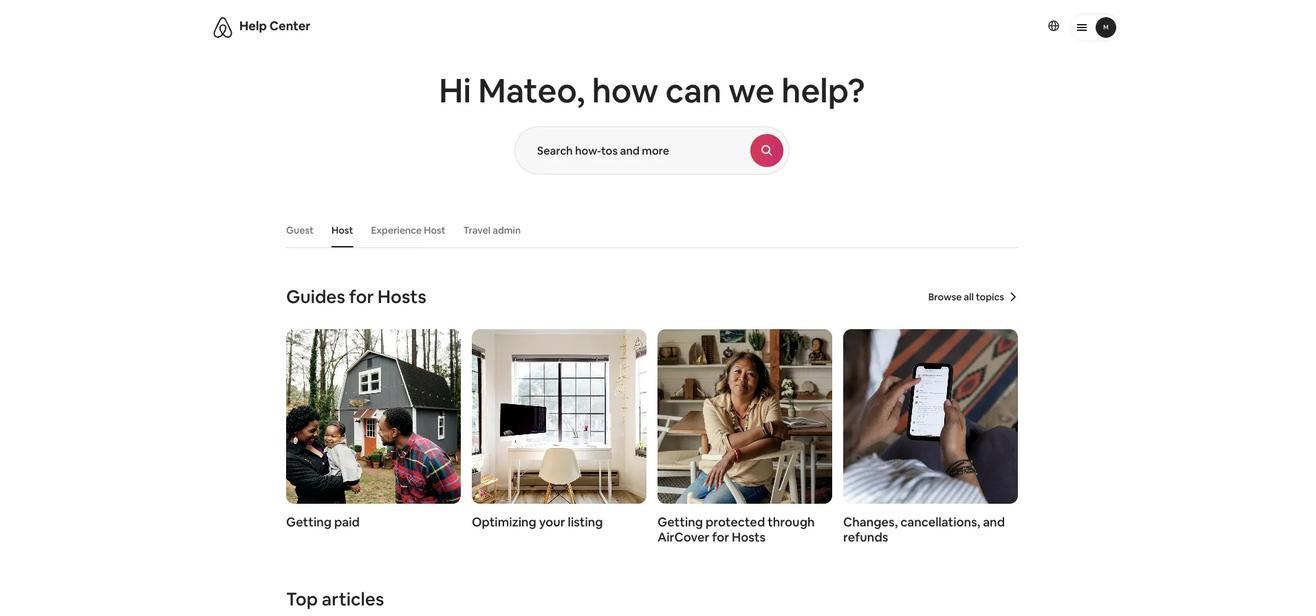 Task type: describe. For each thing, give the bounding box(es) containing it.
guides for hosts
[[286, 286, 427, 309]]

center
[[270, 18, 311, 34]]

paid
[[334, 515, 360, 531]]

Search how-tos and more search field
[[515, 127, 751, 174]]

hi
[[439, 69, 471, 112]]

admin
[[493, 224, 521, 237]]

help center
[[240, 18, 311, 34]]

how
[[592, 69, 659, 112]]

articles
[[322, 588, 384, 611]]

1 host from the left
[[332, 224, 353, 237]]

tab list containing guest
[[279, 213, 1019, 248]]

optimizing
[[472, 515, 537, 531]]

getting protected through aircover for hosts link
[[658, 330, 833, 546]]

a desk with a chair and a large computer monitor in a room with three windows. image
[[472, 330, 647, 504]]

0 horizontal spatial hosts
[[378, 286, 427, 309]]

refunds
[[844, 530, 889, 546]]

two adults and a child, laughing, outside a barn-shaped house in the forest. image
[[286, 330, 461, 504]]

aircover
[[658, 530, 710, 546]]

changes,
[[844, 515, 898, 531]]

main navigation menu image
[[1096, 17, 1117, 38]]

help?
[[782, 69, 866, 112]]

travel admin
[[464, 224, 521, 237]]

help
[[240, 18, 267, 34]]

all
[[964, 291, 974, 304]]

getting for getting paid
[[286, 515, 332, 531]]

optimizing your listing
[[472, 515, 603, 531]]

browse all topics link
[[929, 291, 1019, 304]]

browse
[[929, 291, 962, 304]]

help center link
[[240, 18, 311, 34]]

airbnb homepage image
[[212, 17, 234, 39]]

2 host from the left
[[424, 224, 446, 237]]



Task type: vqa. For each thing, say whether or not it's contained in the screenshot.
Why to the top
no



Task type: locate. For each thing, give the bounding box(es) containing it.
tab list
[[279, 213, 1019, 248]]

getting left paid
[[286, 515, 332, 531]]

optimizing your listing link
[[472, 330, 647, 531]]

for right the aircover
[[712, 530, 730, 546]]

changes, cancellations, and refunds link
[[844, 330, 1019, 546]]

hosts down experience
[[378, 286, 427, 309]]

1 vertical spatial for
[[712, 530, 730, 546]]

1 horizontal spatial hosts
[[732, 530, 766, 546]]

0 horizontal spatial host
[[332, 224, 353, 237]]

and
[[984, 515, 1006, 531]]

hosts
[[378, 286, 427, 309], [732, 530, 766, 546]]

experience host button
[[364, 217, 453, 244]]

relaxed airbnb host sitting at a dining room table with plants, art, and books displayed on the shelves behind her. image
[[658, 330, 833, 504]]

None search field
[[515, 127, 790, 175]]

host right guest
[[332, 224, 353, 237]]

1 horizontal spatial for
[[712, 530, 730, 546]]

guest button
[[279, 217, 321, 244]]

topics
[[976, 291, 1005, 304]]

guides
[[286, 286, 345, 309]]

getting for getting protected through aircover for hosts
[[658, 515, 703, 531]]

host button
[[325, 217, 360, 244]]

travel admin button
[[457, 217, 528, 244]]

0 horizontal spatial for
[[349, 286, 374, 309]]

cancellations,
[[901, 515, 981, 531]]

getting left protected
[[658, 515, 703, 531]]

0 vertical spatial for
[[349, 286, 374, 309]]

getting paid link
[[286, 330, 461, 531]]

for
[[349, 286, 374, 309], [712, 530, 730, 546]]

0 horizontal spatial getting
[[286, 515, 332, 531]]

listing
[[568, 515, 603, 531]]

experience
[[371, 224, 422, 237]]

host right experience
[[424, 224, 446, 237]]

hosts left through
[[732, 530, 766, 546]]

protected
[[706, 515, 766, 531]]

1 horizontal spatial getting
[[658, 515, 703, 531]]

can
[[666, 69, 722, 112]]

top articles
[[286, 588, 384, 611]]

through
[[768, 515, 815, 531]]

travel
[[464, 224, 491, 237]]

a person looking at the airbnb app on their cell phone. image
[[844, 330, 1019, 504]]

2 getting from the left
[[658, 515, 703, 531]]

mateo,
[[478, 69, 585, 112]]

browse all topics
[[929, 291, 1005, 304]]

getting paid
[[286, 515, 360, 531]]

we
[[729, 69, 775, 112]]

guest
[[286, 224, 314, 237]]

0 vertical spatial hosts
[[378, 286, 427, 309]]

for right the guides
[[349, 286, 374, 309]]

1 horizontal spatial host
[[424, 224, 446, 237]]

getting
[[286, 515, 332, 531], [658, 515, 703, 531]]

1 getting from the left
[[286, 515, 332, 531]]

for inside getting protected through aircover for hosts
[[712, 530, 730, 546]]

hosts inside getting protected through aircover for hosts
[[732, 530, 766, 546]]

host
[[332, 224, 353, 237], [424, 224, 446, 237]]

top
[[286, 588, 318, 611]]

changes, cancellations, and refunds
[[844, 515, 1006, 546]]

experience host
[[371, 224, 446, 237]]

getting protected through aircover for hosts
[[658, 515, 815, 546]]

hi mateo, how can we help?
[[439, 69, 866, 112]]

your
[[539, 515, 566, 531]]

getting inside getting protected through aircover for hosts
[[658, 515, 703, 531]]

1 vertical spatial hosts
[[732, 530, 766, 546]]



